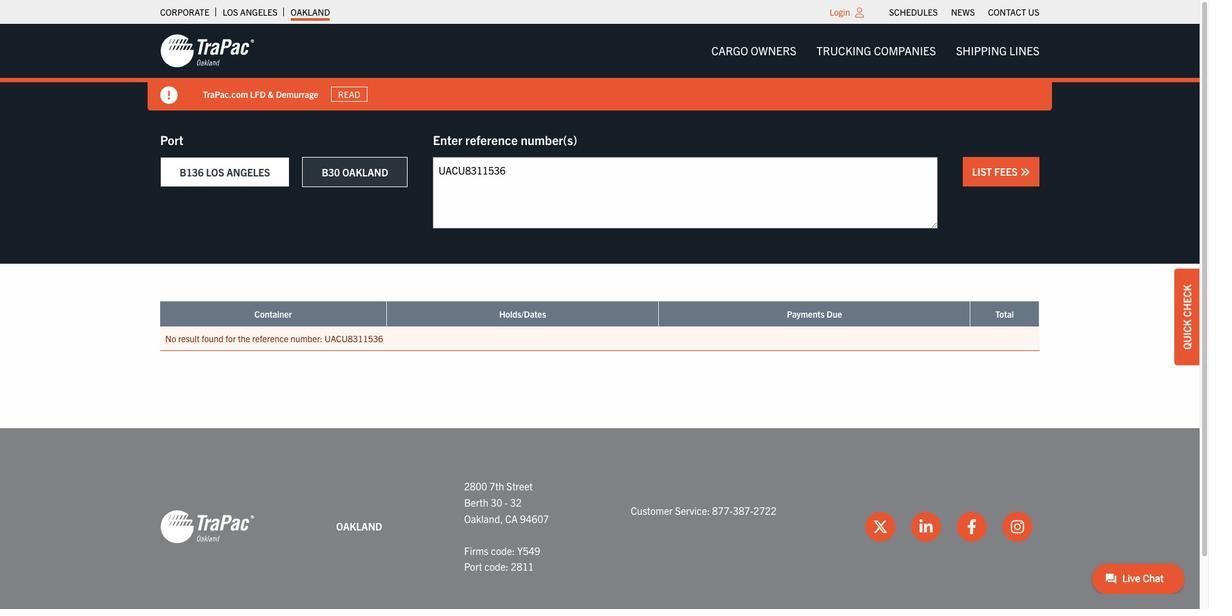 Task type: locate. For each thing, give the bounding box(es) containing it.
1 horizontal spatial reference
[[465, 132, 518, 148]]

lines
[[1010, 43, 1040, 58]]

oakland image
[[160, 33, 254, 68], [160, 510, 254, 545]]

reference right enter
[[465, 132, 518, 148]]

list fees button
[[963, 157, 1040, 187]]

angeles right b136
[[227, 166, 270, 178]]

menu bar up shipping
[[883, 3, 1046, 21]]

trapac.com
[[203, 88, 248, 100]]

contact us link
[[988, 3, 1040, 21]]

0 vertical spatial oakland
[[291, 6, 330, 18]]

los right b136
[[206, 166, 224, 178]]

387-
[[733, 504, 754, 517]]

1 vertical spatial oakland image
[[160, 510, 254, 545]]

no result found for the reference number: uacu8311536
[[165, 333, 383, 344]]

port up b136
[[160, 132, 183, 148]]

7th
[[490, 480, 504, 493]]

light image
[[855, 8, 864, 18]]

code:
[[491, 545, 515, 557], [485, 561, 509, 573]]

contact
[[988, 6, 1026, 18]]

quick check link
[[1175, 269, 1200, 366]]

2722
[[754, 504, 777, 517]]

reference
[[465, 132, 518, 148], [252, 333, 289, 344]]

footer
[[0, 429, 1200, 609]]

oakland
[[291, 6, 330, 18], [342, 166, 388, 178], [336, 520, 382, 533]]

solid image
[[160, 87, 178, 104]]

2 vertical spatial oakland
[[336, 520, 382, 533]]

0 vertical spatial menu bar
[[883, 3, 1046, 21]]

0 vertical spatial oakland image
[[160, 33, 254, 68]]

port inside firms code:  y549 port code:  2811
[[464, 561, 482, 573]]

reference down container
[[252, 333, 289, 344]]

1 vertical spatial code:
[[485, 561, 509, 573]]

list
[[972, 165, 992, 178]]

b30 oakland
[[322, 166, 388, 178]]

b30
[[322, 166, 340, 178]]

read
[[338, 89, 360, 100]]

trapac.com lfd & demurrage
[[203, 88, 318, 100]]

holds/dates
[[499, 308, 546, 320]]

los right 'corporate'
[[223, 6, 238, 18]]

1 vertical spatial oakland
[[342, 166, 388, 178]]

menu bar containing schedules
[[883, 3, 1046, 21]]

1 horizontal spatial port
[[464, 561, 482, 573]]

quick check
[[1181, 285, 1194, 350]]

2800 7th street berth 30 - 32 oakland, ca 94607
[[464, 480, 549, 525]]

container
[[254, 308, 292, 320]]

menu bar
[[883, 3, 1046, 21], [701, 38, 1050, 64]]

banner
[[0, 24, 1209, 111]]

uacu8311536
[[325, 333, 383, 344]]

due
[[827, 308, 842, 320]]

oakland link
[[291, 3, 330, 21]]

angeles
[[240, 6, 278, 18], [227, 166, 270, 178]]

firms code:  y549 port code:  2811
[[464, 545, 540, 573]]

1 vertical spatial reference
[[252, 333, 289, 344]]

0 horizontal spatial reference
[[252, 333, 289, 344]]

list fees
[[972, 165, 1020, 178]]

companies
[[874, 43, 936, 58]]

1 oakland image from the top
[[160, 33, 254, 68]]

code: down 'firms'
[[485, 561, 509, 573]]

fees
[[994, 165, 1018, 178]]

payments due
[[787, 308, 842, 320]]

-
[[505, 496, 508, 509]]

news
[[951, 6, 975, 18]]

1 vertical spatial angeles
[[227, 166, 270, 178]]

menu bar down light icon
[[701, 38, 1050, 64]]

port
[[160, 132, 183, 148], [464, 561, 482, 573]]

news link
[[951, 3, 975, 21]]

1 vertical spatial menu bar
[[701, 38, 1050, 64]]

demurrage
[[276, 88, 318, 100]]

1 vertical spatial port
[[464, 561, 482, 573]]

login link
[[830, 6, 850, 18]]

us
[[1028, 6, 1040, 18]]

berth
[[464, 496, 489, 509]]

solid image
[[1020, 167, 1030, 177]]

2 oakland image from the top
[[160, 510, 254, 545]]

port down 'firms'
[[464, 561, 482, 573]]

code: up 2811
[[491, 545, 515, 557]]

b136
[[180, 166, 204, 178]]

angeles left oakland link
[[240, 6, 278, 18]]

schedules
[[889, 6, 938, 18]]

number:
[[291, 333, 323, 344]]

customer service: 877-387-2722
[[631, 504, 777, 517]]

0 horizontal spatial port
[[160, 132, 183, 148]]

los
[[223, 6, 238, 18], [206, 166, 224, 178]]

0 vertical spatial los
[[223, 6, 238, 18]]

30
[[491, 496, 502, 509]]



Task type: vqa. For each thing, say whether or not it's contained in the screenshot.
second 20&40
no



Task type: describe. For each thing, give the bounding box(es) containing it.
no
[[165, 333, 176, 344]]

&
[[268, 88, 274, 100]]

ca
[[505, 512, 518, 525]]

banner containing cargo owners
[[0, 24, 1209, 111]]

number(s)
[[521, 132, 577, 148]]

trucking companies link
[[807, 38, 946, 64]]

0 vertical spatial reference
[[465, 132, 518, 148]]

for
[[226, 333, 236, 344]]

contact us
[[988, 6, 1040, 18]]

found
[[202, 333, 224, 344]]

b136 los angeles
[[180, 166, 270, 178]]

street
[[507, 480, 533, 493]]

lfd
[[250, 88, 266, 100]]

oakland,
[[464, 512, 503, 525]]

trucking
[[817, 43, 872, 58]]

footer containing 2800 7th street
[[0, 429, 1200, 609]]

result
[[178, 333, 200, 344]]

enter reference number(s)
[[433, 132, 577, 148]]

cargo
[[712, 43, 748, 58]]

877-
[[712, 504, 733, 517]]

enter
[[433, 132, 463, 148]]

los angeles
[[223, 6, 278, 18]]

shipping
[[956, 43, 1007, 58]]

2811
[[511, 561, 534, 573]]

0 vertical spatial code:
[[491, 545, 515, 557]]

1 vertical spatial los
[[206, 166, 224, 178]]

2800
[[464, 480, 487, 493]]

corporate link
[[160, 3, 209, 21]]

owners
[[751, 43, 797, 58]]

los angeles link
[[223, 3, 278, 21]]

quick
[[1181, 320, 1194, 350]]

check
[[1181, 285, 1194, 317]]

firms
[[464, 545, 489, 557]]

shipping lines link
[[946, 38, 1050, 64]]

schedules link
[[889, 3, 938, 21]]

menu bar containing cargo owners
[[701, 38, 1050, 64]]

Enter reference number(s) text field
[[433, 157, 938, 229]]

the
[[238, 333, 250, 344]]

shipping lines
[[956, 43, 1040, 58]]

y549
[[517, 545, 540, 557]]

trucking companies
[[817, 43, 936, 58]]

cargo owners
[[712, 43, 797, 58]]

cargo owners link
[[701, 38, 807, 64]]

0 vertical spatial angeles
[[240, 6, 278, 18]]

payments
[[787, 308, 825, 320]]

service:
[[675, 504, 710, 517]]

corporate
[[160, 6, 209, 18]]

read link
[[331, 87, 368, 102]]

32
[[510, 496, 522, 509]]

94607
[[520, 512, 549, 525]]

login
[[830, 6, 850, 18]]

customer
[[631, 504, 673, 517]]

0 vertical spatial port
[[160, 132, 183, 148]]

total
[[995, 308, 1014, 320]]



